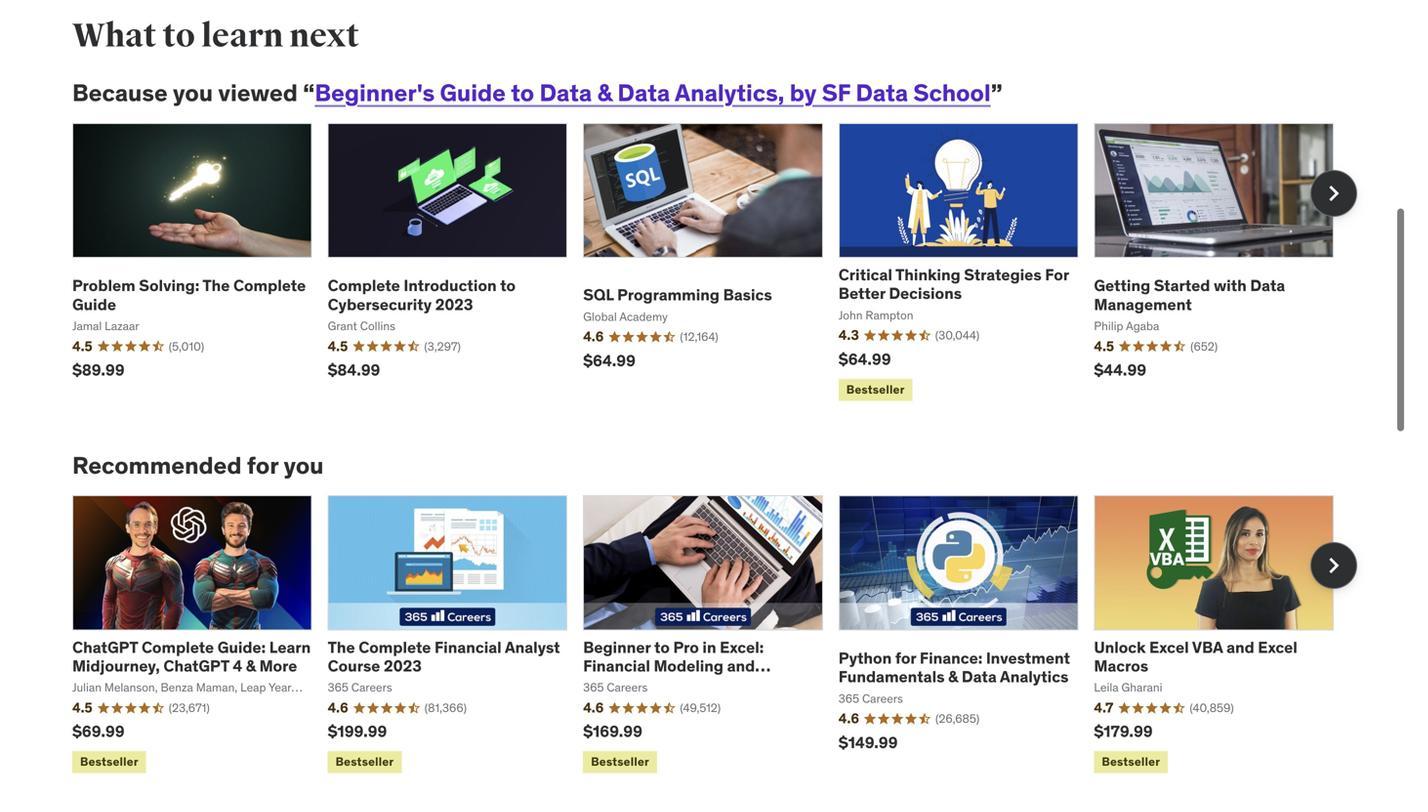 Task type: describe. For each thing, give the bounding box(es) containing it.
beginner
[[583, 637, 651, 657]]

complete inside chatgpt complete guide: learn midjourney, chatgpt 4 & more
[[142, 637, 214, 657]]

the inside problem solving: the complete guide
[[203, 276, 230, 296]]

0 horizontal spatial chatgpt
[[72, 637, 138, 657]]

next image for because you viewed "
[[1319, 178, 1350, 209]]

analytics
[[1000, 667, 1069, 687]]

data inside getting started with data management
[[1251, 276, 1286, 296]]

sql
[[583, 285, 614, 305]]

python
[[839, 648, 892, 668]]

started
[[1154, 276, 1211, 296]]

in
[[703, 637, 717, 657]]

what
[[72, 16, 157, 56]]

& inside python for finance: investment fundamentals & data analytics
[[949, 667, 959, 687]]

guide inside problem solving: the complete guide
[[72, 294, 116, 314]]

thinking
[[896, 265, 961, 285]]

with
[[1214, 276, 1247, 296]]

problem
[[72, 276, 136, 296]]

problem solving: the complete guide link
[[72, 276, 306, 314]]

problem solving: the complete guide
[[72, 276, 306, 314]]

for
[[1046, 265, 1070, 285]]

carousel element for because you viewed "
[[72, 123, 1358, 405]]

recommended
[[72, 451, 242, 480]]

complete inside problem solving: the complete guide
[[233, 276, 306, 296]]

analyst
[[505, 637, 560, 657]]

complete introduction to cybersecurity 2023 link
[[328, 276, 516, 314]]

"
[[991, 78, 1003, 107]]

unlock excel vba and excel macros link
[[1095, 637, 1298, 676]]

2023 inside complete introduction to cybersecurity 2023
[[435, 294, 473, 314]]

2023 inside the complete financial analyst course 2023
[[384, 656, 422, 676]]

finance:
[[920, 648, 983, 668]]

& inside chatgpt complete guide: learn midjourney, chatgpt 4 & more
[[246, 656, 256, 676]]

basics
[[723, 285, 773, 305]]

decisions
[[889, 283, 962, 303]]

by
[[790, 78, 817, 107]]

learn
[[201, 16, 283, 56]]

vba
[[1193, 637, 1224, 657]]

pro
[[674, 637, 699, 657]]

and inside beginner to pro in excel: financial modeling and valuation
[[727, 656, 755, 676]]

sql programming basics link
[[583, 285, 773, 305]]

recommended for you
[[72, 451, 324, 480]]

1 horizontal spatial you
[[284, 451, 324, 480]]

strategies
[[964, 265, 1042, 285]]

and inside unlock excel vba and excel macros
[[1227, 637, 1255, 657]]

beginner to pro in excel: financial modeling and valuation
[[583, 637, 764, 695]]

beginner's
[[315, 78, 435, 107]]

complete introduction to cybersecurity 2023
[[328, 276, 516, 314]]

complete inside the complete financial analyst course 2023
[[359, 637, 431, 657]]

investment
[[987, 648, 1071, 668]]

analytics,
[[675, 78, 785, 107]]

what to learn next
[[72, 16, 359, 56]]

the inside the complete financial analyst course 2023
[[328, 637, 355, 657]]

cybersecurity
[[328, 294, 432, 314]]

course
[[328, 656, 380, 676]]



Task type: locate. For each thing, give the bounding box(es) containing it.
unlock
[[1095, 637, 1146, 657]]

1 horizontal spatial the
[[328, 637, 355, 657]]

beginner's guide to data & data analytics, by sf data school link
[[315, 78, 991, 107]]

more
[[259, 656, 297, 676]]

chatgpt complete guide: learn midjourney, chatgpt 4 & more
[[72, 637, 311, 676]]

0 horizontal spatial and
[[727, 656, 755, 676]]

2 next image from the top
[[1319, 550, 1350, 582]]

and right vba
[[1227, 637, 1255, 657]]

1 horizontal spatial guide
[[440, 78, 506, 107]]

1 next image from the top
[[1319, 178, 1350, 209]]

0 vertical spatial next image
[[1319, 178, 1350, 209]]

the complete financial analyst course 2023 link
[[328, 637, 560, 676]]

1 vertical spatial carousel element
[[72, 495, 1358, 777]]

1 vertical spatial the
[[328, 637, 355, 657]]

chatgpt
[[72, 637, 138, 657], [164, 656, 229, 676]]

2 horizontal spatial &
[[949, 667, 959, 687]]

for
[[247, 451, 279, 480], [896, 648, 917, 668]]

0 horizontal spatial excel
[[1150, 637, 1190, 657]]

modeling
[[654, 656, 724, 676]]

because
[[72, 78, 168, 107]]

financial
[[435, 637, 502, 657], [583, 656, 651, 676]]

0 vertical spatial 2023
[[435, 294, 473, 314]]

0 vertical spatial for
[[247, 451, 279, 480]]

excel:
[[720, 637, 764, 657]]

1 horizontal spatial financial
[[583, 656, 651, 676]]

0 horizontal spatial financial
[[435, 637, 502, 657]]

data
[[540, 78, 592, 107], [618, 78, 670, 107], [856, 78, 909, 107], [1251, 276, 1286, 296], [962, 667, 997, 687]]

complete inside complete introduction to cybersecurity 2023
[[328, 276, 400, 296]]

1 horizontal spatial 2023
[[435, 294, 473, 314]]

critical thinking strategies for better decisions link
[[839, 265, 1070, 303]]

and right in
[[727, 656, 755, 676]]

0 horizontal spatial &
[[246, 656, 256, 676]]

1 horizontal spatial excel
[[1259, 637, 1298, 657]]

introduction
[[404, 276, 497, 296]]

to inside beginner to pro in excel: financial modeling and valuation
[[655, 637, 670, 657]]

carousel element containing critical thinking strategies for better decisions
[[72, 123, 1358, 405]]

school
[[914, 78, 991, 107]]

0 horizontal spatial 2023
[[384, 656, 422, 676]]

sql programming basics
[[583, 285, 773, 305]]

carousel element
[[72, 123, 1358, 405], [72, 495, 1358, 777]]

excel right vba
[[1259, 637, 1298, 657]]

1 horizontal spatial chatgpt
[[164, 656, 229, 676]]

learn
[[269, 637, 311, 657]]

financial left analyst
[[435, 637, 502, 657]]

critical thinking strategies for better decisions
[[839, 265, 1070, 303]]

guide:
[[218, 637, 266, 657]]

getting started with data management link
[[1095, 276, 1286, 314]]

to inside complete introduction to cybersecurity 2023
[[500, 276, 516, 296]]

excel
[[1150, 637, 1190, 657], [1259, 637, 1298, 657]]

financial left "pro"
[[583, 656, 651, 676]]

beginner to pro in excel: financial modeling and valuation link
[[583, 637, 771, 695]]

because you viewed " beginner's guide to data & data analytics, by sf data school "
[[72, 78, 1003, 107]]

for for finance:
[[896, 648, 917, 668]]

1 carousel element from the top
[[72, 123, 1358, 405]]

0 horizontal spatial the
[[203, 276, 230, 296]]

management
[[1095, 294, 1193, 314]]

0 vertical spatial carousel element
[[72, 123, 1358, 405]]

python for finance: investment fundamentals & data analytics link
[[839, 648, 1071, 687]]

1 horizontal spatial and
[[1227, 637, 1255, 657]]

4
[[233, 656, 242, 676]]

0 vertical spatial the
[[203, 276, 230, 296]]

python for finance: investment fundamentals & data analytics
[[839, 648, 1071, 687]]

programming
[[618, 285, 720, 305]]

you
[[173, 78, 213, 107], [284, 451, 324, 480]]

1 vertical spatial for
[[896, 648, 917, 668]]

to
[[163, 16, 195, 56], [511, 78, 535, 107], [500, 276, 516, 296], [655, 637, 670, 657]]

for for you
[[247, 451, 279, 480]]

1 vertical spatial you
[[284, 451, 324, 480]]

next image
[[1319, 178, 1350, 209], [1319, 550, 1350, 582]]

"
[[303, 78, 315, 107]]

0 vertical spatial guide
[[440, 78, 506, 107]]

next
[[290, 16, 359, 56]]

critical
[[839, 265, 893, 285]]

getting started with data management
[[1095, 276, 1286, 314]]

1 horizontal spatial for
[[896, 648, 917, 668]]

2023
[[435, 294, 473, 314], [384, 656, 422, 676]]

complete
[[233, 276, 306, 296], [328, 276, 400, 296], [142, 637, 214, 657], [359, 637, 431, 657]]

0 horizontal spatial you
[[173, 78, 213, 107]]

the complete financial analyst course 2023
[[328, 637, 560, 676]]

midjourney,
[[72, 656, 160, 676]]

2 excel from the left
[[1259, 637, 1298, 657]]

0 horizontal spatial for
[[247, 451, 279, 480]]

next image for recommended for you
[[1319, 550, 1350, 582]]

1 horizontal spatial &
[[597, 78, 613, 107]]

guide
[[440, 78, 506, 107], [72, 294, 116, 314]]

0 horizontal spatial guide
[[72, 294, 116, 314]]

the right solving:
[[203, 276, 230, 296]]

macros
[[1095, 656, 1149, 676]]

valuation
[[583, 675, 653, 695]]

carousel element for recommended for you
[[72, 495, 1358, 777]]

the
[[203, 276, 230, 296], [328, 637, 355, 657]]

1 excel from the left
[[1150, 637, 1190, 657]]

2023 right course in the left of the page
[[384, 656, 422, 676]]

data inside python for finance: investment fundamentals & data analytics
[[962, 667, 997, 687]]

financial inside beginner to pro in excel: financial modeling and valuation
[[583, 656, 651, 676]]

&
[[597, 78, 613, 107], [246, 656, 256, 676], [949, 667, 959, 687]]

excel left vba
[[1150, 637, 1190, 657]]

0 vertical spatial you
[[173, 78, 213, 107]]

the right learn
[[328, 637, 355, 657]]

2 carousel element from the top
[[72, 495, 1358, 777]]

getting
[[1095, 276, 1151, 296]]

unlock excel vba and excel macros
[[1095, 637, 1298, 676]]

carousel element containing chatgpt complete guide: learn midjourney, chatgpt 4 & more
[[72, 495, 1358, 777]]

fundamentals
[[839, 667, 945, 687]]

sf
[[822, 78, 851, 107]]

viewed
[[218, 78, 298, 107]]

1 vertical spatial guide
[[72, 294, 116, 314]]

2023 right cybersecurity
[[435, 294, 473, 314]]

chatgpt complete guide: learn midjourney, chatgpt 4 & more link
[[72, 637, 311, 676]]

and
[[1227, 637, 1255, 657], [727, 656, 755, 676]]

better
[[839, 283, 886, 303]]

for inside python for finance: investment fundamentals & data analytics
[[896, 648, 917, 668]]

1 vertical spatial next image
[[1319, 550, 1350, 582]]

solving:
[[139, 276, 200, 296]]

financial inside the complete financial analyst course 2023
[[435, 637, 502, 657]]

1 vertical spatial 2023
[[384, 656, 422, 676]]



Task type: vqa. For each thing, say whether or not it's contained in the screenshot.
first - from the bottom of the page
no



